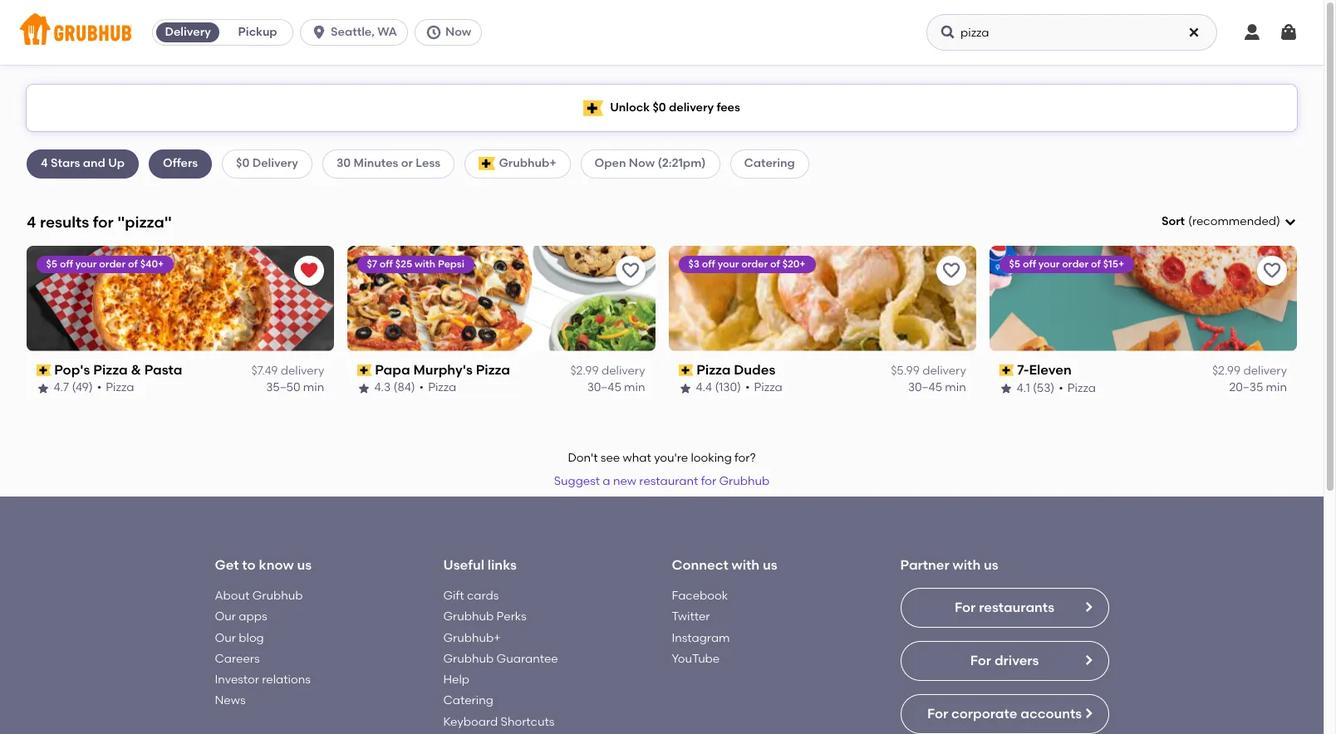 Task type: vqa. For each thing, say whether or not it's contained in the screenshot.


Task type: describe. For each thing, give the bounding box(es) containing it.
off for pop's
[[60, 258, 73, 270]]

youtube
[[672, 652, 720, 667]]

$5 for 7-
[[1010, 258, 1021, 270]]

instagram link
[[672, 631, 730, 646]]

star icon image for 7-eleven
[[1000, 382, 1013, 395]]

20–35
[[1230, 381, 1264, 395]]

4 for 4 results for "pizza"
[[27, 212, 36, 232]]

30
[[337, 157, 351, 171]]

2 horizontal spatial svg image
[[1279, 22, 1299, 42]]

shortcuts
[[501, 716, 555, 730]]

of for pizza
[[128, 258, 138, 270]]

subscription pass image for pizza dudes
[[679, 365, 693, 377]]

$15+
[[1104, 258, 1125, 270]]

saved restaurant image
[[299, 261, 319, 281]]

right image for for restaurants
[[1082, 601, 1095, 614]]

main navigation navigation
[[0, 0, 1324, 65]]

save this restaurant image for papa murphy's pizza
[[621, 261, 641, 281]]

seattle, wa button
[[300, 19, 415, 46]]

$5.99
[[891, 364, 920, 378]]

30–45 min for pizza dudes
[[909, 381, 967, 395]]

"pizza"
[[117, 212, 172, 232]]

svg image for seattle, wa
[[311, 24, 328, 41]]

delivery inside button
[[165, 25, 211, 39]]

news
[[215, 694, 246, 709]]

$7.49
[[251, 364, 278, 378]]

careers link
[[215, 652, 260, 667]]

grubhub inside button
[[719, 475, 770, 489]]

4.3 (84)
[[375, 381, 416, 395]]

perks
[[497, 610, 527, 624]]

for restaurants link
[[901, 589, 1109, 628]]

(2:21pm)
[[658, 157, 706, 171]]

grubhub guarantee link
[[444, 652, 558, 667]]

(
[[1189, 215, 1193, 229]]

get to know us
[[215, 558, 312, 574]]

30–45 min for papa murphy's pizza
[[587, 381, 646, 395]]

order for dudes
[[742, 258, 768, 270]]

$7
[[368, 258, 378, 270]]

pizza dudes logo image
[[669, 246, 977, 351]]

grubhub plus flag logo image for grubhub+
[[479, 157, 496, 171]]

for corporate accounts link
[[901, 695, 1109, 735]]

facebook
[[672, 589, 728, 603]]

30–45 for papa murphy's pizza
[[587, 381, 622, 395]]

grubhub inside about grubhub our apps our blog careers investor relations news
[[252, 589, 303, 603]]

us for connect with us
[[763, 558, 778, 574]]

pizza down papa murphy's pizza
[[429, 381, 457, 395]]

new
[[613, 475, 637, 489]]

looking
[[691, 451, 732, 466]]

careers
[[215, 652, 260, 667]]

open
[[595, 157, 626, 171]]

corporate
[[952, 706, 1018, 722]]

• pizza for dudes
[[746, 381, 783, 395]]

subscription pass image for papa murphy's pizza
[[358, 365, 372, 377]]

7-eleven logo image
[[990, 246, 1298, 351]]

(130)
[[715, 381, 742, 395]]

pizza down eleven
[[1068, 381, 1097, 395]]

guarantee
[[497, 652, 558, 667]]

7-
[[1018, 362, 1030, 378]]

keyboard shortcuts link
[[444, 716, 555, 730]]

delivery for pop's pizza & pasta
[[281, 364, 324, 378]]

and
[[83, 157, 105, 171]]

about grubhub our apps our blog careers investor relations news
[[215, 589, 311, 709]]

your for pizza
[[718, 258, 739, 270]]

news link
[[215, 694, 246, 709]]

4.4 (130)
[[696, 381, 742, 395]]

svg image for now
[[426, 24, 442, 41]]

gift cards grubhub perks grubhub+ grubhub guarantee help catering keyboard shortcuts
[[444, 589, 558, 730]]

don't
[[568, 451, 598, 466]]

suggest a new restaurant for grubhub button
[[547, 468, 777, 497]]

4 results for "pizza" main content
[[0, 65, 1324, 735]]

pop's pizza & pasta
[[55, 362, 183, 378]]

unlock
[[610, 100, 650, 115]]

suggest a new restaurant for grubhub
[[554, 475, 770, 489]]

twitter
[[672, 610, 710, 624]]

now inside 4 results for "pizza" main content
[[629, 157, 655, 171]]

min for papa murphy's pizza
[[624, 381, 646, 395]]

links
[[488, 558, 517, 574]]

(84)
[[394, 381, 416, 395]]

$2.99 for 7-eleven
[[1213, 364, 1241, 378]]

facebook twitter instagram youtube
[[672, 589, 730, 667]]

grubhub perks link
[[444, 610, 527, 624]]

for inside button
[[701, 475, 717, 489]]

know
[[259, 558, 294, 574]]

unlock $0 delivery fees
[[610, 100, 741, 115]]

relations
[[262, 673, 311, 688]]

none field inside 4 results for "pizza" main content
[[1162, 214, 1298, 231]]

your for 7-
[[1039, 258, 1061, 270]]

order for pizza
[[100, 258, 126, 270]]

get
[[215, 558, 239, 574]]

for for for restaurants
[[955, 600, 976, 616]]

• for pizza
[[97, 381, 102, 395]]

$3
[[689, 258, 700, 270]]

off for 7-
[[1023, 258, 1037, 270]]

eleven
[[1030, 362, 1072, 378]]

for restaurants
[[955, 600, 1055, 616]]

for?
[[735, 451, 756, 466]]

connect with us
[[672, 558, 778, 574]]

of for eleven
[[1092, 258, 1102, 270]]

1 us from the left
[[297, 558, 312, 574]]

grubhub down the "grubhub+" 'link'
[[444, 652, 494, 667]]

for corporate accounts
[[928, 706, 1082, 722]]

up
[[108, 157, 125, 171]]

• for eleven
[[1060, 381, 1064, 395]]

30 minutes or less
[[337, 157, 441, 171]]

with for partner
[[953, 558, 981, 574]]

0 vertical spatial for
[[93, 212, 114, 232]]

pasta
[[145, 362, 183, 378]]

save this restaurant button for 7-eleven
[[1258, 256, 1288, 286]]

right image
[[1082, 654, 1095, 667]]

recommended
[[1193, 215, 1277, 229]]

off for pizza
[[702, 258, 716, 270]]

useful
[[444, 558, 485, 574]]

wa
[[378, 25, 397, 39]]

drivers
[[995, 653, 1039, 669]]

investor
[[215, 673, 259, 688]]

1 horizontal spatial $0
[[653, 100, 666, 115]]

star icon image for pizza dudes
[[679, 382, 692, 395]]

you're
[[654, 451, 688, 466]]

papa
[[376, 362, 411, 378]]

what
[[623, 451, 652, 466]]

$5 off your order of $15+
[[1010, 258, 1125, 270]]

gift
[[444, 589, 464, 603]]

0 vertical spatial catering
[[744, 157, 795, 171]]

order for eleven
[[1063, 258, 1089, 270]]

• pizza for eleven
[[1060, 381, 1097, 395]]

$7.49 delivery
[[251, 364, 324, 378]]



Task type: locate. For each thing, give the bounding box(es) containing it.
your right $3
[[718, 258, 739, 270]]

30–45 min down $5.99 delivery
[[909, 381, 967, 395]]

stars
[[51, 157, 80, 171]]

4 for 4 stars and up
[[41, 157, 48, 171]]

1 horizontal spatial for
[[701, 475, 717, 489]]

3 subscription pass image from the left
[[679, 365, 693, 377]]

0 vertical spatial grubhub plus flag logo image
[[584, 100, 604, 116]]

• pizza down papa murphy's pizza
[[420, 381, 457, 395]]

for down partner with us
[[955, 600, 976, 616]]

pop's pizza & pasta logo image
[[27, 246, 334, 351]]

subscription pass image left the pizza dudes
[[679, 365, 693, 377]]

grubhub+ link
[[444, 631, 501, 646]]

$5 off your order of $40+
[[47, 258, 164, 270]]

with for connect
[[732, 558, 760, 574]]

35–50 min
[[266, 381, 324, 395]]

0 vertical spatial 4
[[41, 157, 48, 171]]

min for pizza dudes
[[946, 381, 967, 395]]

2 horizontal spatial order
[[1063, 258, 1089, 270]]

0 horizontal spatial save this restaurant button
[[616, 256, 646, 286]]

now right open
[[629, 157, 655, 171]]

right image inside for corporate accounts link
[[1082, 707, 1095, 721]]

off for papa
[[380, 258, 394, 270]]

right image for for corporate accounts
[[1082, 707, 1095, 721]]

useful links
[[444, 558, 517, 574]]

2 min from the left
[[624, 381, 646, 395]]

star icon image left 4.1
[[1000, 382, 1013, 395]]

delivery inside 4 results for "pizza" main content
[[252, 157, 298, 171]]

$0
[[653, 100, 666, 115], [236, 157, 250, 171]]

2 off from the left
[[380, 258, 394, 270]]

1 vertical spatial delivery
[[252, 157, 298, 171]]

$0 delivery
[[236, 157, 298, 171]]

our apps link
[[215, 610, 267, 624]]

1 horizontal spatial of
[[771, 258, 780, 270]]

grubhub plus flag logo image left unlock
[[584, 100, 604, 116]]

4 • from the left
[[1060, 381, 1064, 395]]

• pizza for murphy's
[[420, 381, 457, 395]]

pickup button
[[223, 19, 293, 46]]

Search for food, convenience, alcohol... search field
[[927, 14, 1218, 51]]

3 star icon image from the left
[[679, 382, 692, 395]]

• pizza for pizza
[[97, 381, 135, 395]]

30–45 down $5.99 delivery
[[909, 381, 943, 395]]

sort ( recommended )
[[1162, 215, 1281, 229]]

delivery left pickup
[[165, 25, 211, 39]]

grubhub+ down grubhub perks 'link' on the left
[[444, 631, 501, 646]]

4 • pizza from the left
[[1060, 381, 1097, 395]]

0 horizontal spatial delivery
[[165, 25, 211, 39]]

1 vertical spatial grubhub+
[[444, 631, 501, 646]]

none field containing sort
[[1162, 214, 1298, 231]]

1 horizontal spatial $2.99
[[1213, 364, 1241, 378]]

svg image inside the seattle, wa button
[[311, 24, 328, 41]]

1 min from the left
[[303, 381, 324, 395]]

4.1 (53)
[[1017, 381, 1055, 395]]

30–45 up "see"
[[587, 381, 622, 395]]

now inside button
[[446, 25, 472, 39]]

3 • from the left
[[746, 381, 750, 395]]

for for for corporate accounts
[[928, 706, 949, 722]]

1 star icon image from the left
[[37, 382, 50, 395]]

papa murphy's pizza
[[376, 362, 511, 378]]

1 horizontal spatial delivery
[[252, 157, 298, 171]]

restaurants
[[979, 600, 1055, 616]]

3 your from the left
[[1039, 258, 1061, 270]]

our blog link
[[215, 631, 264, 646]]

or
[[401, 157, 413, 171]]

now right wa
[[446, 25, 472, 39]]

facebook link
[[672, 589, 728, 603]]

0 vertical spatial for
[[955, 600, 976, 616]]

1 $5 from the left
[[47, 258, 58, 270]]

0 horizontal spatial 4
[[27, 212, 36, 232]]

for left "corporate"
[[928, 706, 949, 722]]

save this restaurant image for 7-eleven
[[1263, 261, 1283, 281]]

2 horizontal spatial with
[[953, 558, 981, 574]]

about grubhub link
[[215, 589, 303, 603]]

• pizza down the dudes
[[746, 381, 783, 395]]

grubhub down know
[[252, 589, 303, 603]]

us for partner with us
[[984, 558, 999, 574]]

0 horizontal spatial save this restaurant image
[[621, 261, 641, 281]]

subscription pass image
[[1000, 365, 1015, 377]]

2 subscription pass image from the left
[[358, 365, 372, 377]]

min right 35–50
[[303, 381, 324, 395]]

order left $20+
[[742, 258, 768, 270]]

1 • from the left
[[97, 381, 102, 395]]

2 $5 from the left
[[1010, 258, 1021, 270]]

star icon image for pop's pizza & pasta
[[37, 382, 50, 395]]

$2.99 delivery
[[571, 364, 646, 378], [1213, 364, 1288, 378]]

2 • from the left
[[420, 381, 425, 395]]

$2.99 delivery for papa murphy's pizza
[[571, 364, 646, 378]]

your for pop's
[[76, 258, 97, 270]]

svg image inside now button
[[426, 24, 442, 41]]

$2.99 delivery for 7-eleven
[[1213, 364, 1288, 378]]

catering inside gift cards grubhub perks grubhub+ grubhub guarantee help catering keyboard shortcuts
[[444, 694, 494, 709]]

1 vertical spatial now
[[629, 157, 655, 171]]

4.3
[[375, 381, 391, 395]]

open now (2:21pm)
[[595, 157, 706, 171]]

$0 right unlock
[[653, 100, 666, 115]]

7-eleven
[[1018, 362, 1072, 378]]

1 $2.99 delivery from the left
[[571, 364, 646, 378]]

grubhub plus flag logo image
[[584, 100, 604, 116], [479, 157, 496, 171]]

1 vertical spatial right image
[[1082, 707, 1095, 721]]

1 vertical spatial for
[[971, 653, 992, 669]]

0 horizontal spatial svg image
[[311, 24, 328, 41]]

min down $5.99 delivery
[[946, 381, 967, 395]]

0 horizontal spatial catering
[[444, 694, 494, 709]]

2 your from the left
[[718, 258, 739, 270]]

$2.99 for papa murphy's pizza
[[571, 364, 599, 378]]

3 us from the left
[[984, 558, 999, 574]]

star icon image left 4.4
[[679, 382, 692, 395]]

1 horizontal spatial subscription pass image
[[358, 365, 372, 377]]

our down about
[[215, 610, 236, 624]]

pizza up 4.4 (130)
[[697, 362, 731, 378]]

results
[[40, 212, 89, 232]]

None field
[[1162, 214, 1298, 231]]

• right (84) on the bottom left of the page
[[420, 381, 425, 395]]

30–45 min up "see"
[[587, 381, 646, 395]]

of for dudes
[[771, 258, 780, 270]]

pizza dudes
[[697, 362, 776, 378]]

0 horizontal spatial 30–45 min
[[587, 381, 646, 395]]

1 30–45 from the left
[[587, 381, 622, 395]]

0 horizontal spatial order
[[100, 258, 126, 270]]

right image
[[1082, 601, 1095, 614], [1082, 707, 1095, 721]]

subscription pass image left papa
[[358, 365, 372, 377]]

2 our from the top
[[215, 631, 236, 646]]

for left drivers
[[971, 653, 992, 669]]

30–45 min
[[587, 381, 646, 395], [909, 381, 967, 395]]

for for for drivers
[[971, 653, 992, 669]]

delivery for papa murphy's pizza
[[602, 364, 646, 378]]

(49)
[[72, 381, 93, 395]]

1 of from the left
[[128, 258, 138, 270]]

star icon image for papa murphy's pizza
[[358, 382, 371, 395]]

1 vertical spatial for
[[701, 475, 717, 489]]

pizza down pop's pizza & pasta
[[106, 381, 135, 395]]

partner
[[901, 558, 950, 574]]

4 stars and up
[[41, 157, 125, 171]]

apps
[[239, 610, 267, 624]]

min for pop's pizza & pasta
[[303, 381, 324, 395]]

with right connect
[[732, 558, 760, 574]]

4 results for "pizza"
[[27, 212, 172, 232]]

1 horizontal spatial order
[[742, 258, 768, 270]]

1 $2.99 from the left
[[571, 364, 599, 378]]

for
[[955, 600, 976, 616], [971, 653, 992, 669], [928, 706, 949, 722]]

2 order from the left
[[742, 258, 768, 270]]

star icon image left 4.3
[[358, 382, 371, 395]]

delivery for 7-eleven
[[1244, 364, 1288, 378]]

1 horizontal spatial catering
[[744, 157, 795, 171]]

keyboard
[[444, 716, 498, 730]]

$5 for pop's
[[47, 258, 58, 270]]

2 $2.99 from the left
[[1213, 364, 1241, 378]]

0 horizontal spatial for
[[93, 212, 114, 232]]

&
[[131, 362, 142, 378]]

us up 'for restaurants'
[[984, 558, 999, 574]]

1 horizontal spatial 4
[[41, 157, 48, 171]]

grubhub down gift cards link
[[444, 610, 494, 624]]

1 vertical spatial 4
[[27, 212, 36, 232]]

1 vertical spatial our
[[215, 631, 236, 646]]

0 horizontal spatial subscription pass image
[[37, 365, 51, 377]]

order left $40+
[[100, 258, 126, 270]]

3 off from the left
[[702, 258, 716, 270]]

1 save this restaurant image from the left
[[621, 261, 641, 281]]

1 vertical spatial $0
[[236, 157, 250, 171]]

star icon image
[[37, 382, 50, 395], [358, 382, 371, 395], [679, 382, 692, 395], [1000, 382, 1013, 395]]

min for 7-eleven
[[1267, 381, 1288, 395]]

1 horizontal spatial with
[[732, 558, 760, 574]]

for down looking
[[701, 475, 717, 489]]

catering
[[744, 157, 795, 171], [444, 694, 494, 709]]

0 horizontal spatial $0
[[236, 157, 250, 171]]

order left $15+
[[1063, 258, 1089, 270]]

help link
[[444, 673, 470, 688]]

with right $25
[[415, 258, 436, 270]]

• for murphy's
[[420, 381, 425, 395]]

svg image
[[1243, 22, 1263, 42], [940, 24, 957, 41], [1188, 26, 1201, 39], [1284, 215, 1298, 229]]

us
[[297, 558, 312, 574], [763, 558, 778, 574], [984, 558, 999, 574]]

2 right image from the top
[[1082, 707, 1095, 721]]

4 min from the left
[[1267, 381, 1288, 395]]

1 horizontal spatial 30–45 min
[[909, 381, 967, 395]]

accounts
[[1021, 706, 1082, 722]]

2 • pizza from the left
[[420, 381, 457, 395]]

your down 4 results for "pizza"
[[76, 258, 97, 270]]

0 vertical spatial our
[[215, 610, 236, 624]]

4 off from the left
[[1023, 258, 1037, 270]]

restaurant
[[640, 475, 699, 489]]

svg image inside field
[[1284, 215, 1298, 229]]

$2.99
[[571, 364, 599, 378], [1213, 364, 1241, 378]]

0 horizontal spatial of
[[128, 258, 138, 270]]

2 of from the left
[[771, 258, 780, 270]]

2 save this restaurant image from the left
[[942, 261, 962, 281]]

1 save this restaurant button from the left
[[616, 256, 646, 286]]

of left $15+
[[1092, 258, 1102, 270]]

your left $15+
[[1039, 258, 1061, 270]]

delivery button
[[153, 19, 223, 46]]

$7 off $25 with pepsi
[[368, 258, 465, 270]]

30–45 for pizza dudes
[[909, 381, 943, 395]]

(53)
[[1034, 381, 1055, 395]]

our up careers
[[215, 631, 236, 646]]

connect
[[672, 558, 729, 574]]

1 right image from the top
[[1082, 601, 1095, 614]]

subscription pass image
[[37, 365, 51, 377], [358, 365, 372, 377], [679, 365, 693, 377]]

sort
[[1162, 215, 1185, 229]]

0 horizontal spatial 30–45
[[587, 381, 622, 395]]

a
[[603, 475, 611, 489]]

2 horizontal spatial save this restaurant image
[[1263, 261, 1283, 281]]

minutes
[[354, 157, 399, 171]]

2 horizontal spatial your
[[1039, 258, 1061, 270]]

pizza down the dudes
[[754, 381, 783, 395]]

grubhub plus flag logo image for unlock $0 delivery fees
[[584, 100, 604, 116]]

star icon image left 4.7
[[37, 382, 50, 395]]

0 horizontal spatial $2.99
[[571, 364, 599, 378]]

• pizza down eleven
[[1060, 381, 1097, 395]]

4.1
[[1017, 381, 1031, 395]]

your
[[76, 258, 97, 270], [718, 258, 739, 270], [1039, 258, 1061, 270]]

cards
[[467, 589, 499, 603]]

2 30–45 from the left
[[909, 381, 943, 395]]

4 left stars
[[41, 157, 48, 171]]

for drivers
[[971, 653, 1039, 669]]

with
[[415, 258, 436, 270], [732, 558, 760, 574], [953, 558, 981, 574]]

delivery for pizza dudes
[[923, 364, 967, 378]]

1 horizontal spatial us
[[763, 558, 778, 574]]

1 • pizza from the left
[[97, 381, 135, 395]]

grubhub+ inside gift cards grubhub perks grubhub+ grubhub guarantee help catering keyboard shortcuts
[[444, 631, 501, 646]]

1 horizontal spatial your
[[718, 258, 739, 270]]

right image inside for restaurants link
[[1082, 601, 1095, 614]]

1 off from the left
[[60, 258, 73, 270]]

grubhub plus flag logo image right less
[[479, 157, 496, 171]]

3 save this restaurant button from the left
[[1258, 256, 1288, 286]]

0 vertical spatial delivery
[[165, 25, 211, 39]]

3 order from the left
[[1063, 258, 1089, 270]]

seattle, wa
[[331, 25, 397, 39]]

off
[[60, 258, 73, 270], [380, 258, 394, 270], [702, 258, 716, 270], [1023, 258, 1037, 270]]

min left 4.4
[[624, 381, 646, 395]]

1 horizontal spatial save this restaurant button
[[937, 256, 967, 286]]

pop's
[[55, 362, 91, 378]]

save this restaurant button for pizza dudes
[[937, 256, 967, 286]]

0 horizontal spatial grubhub plus flag logo image
[[479, 157, 496, 171]]

0 horizontal spatial now
[[446, 25, 472, 39]]

for right results
[[93, 212, 114, 232]]

• for dudes
[[746, 381, 750, 395]]

0 horizontal spatial us
[[297, 558, 312, 574]]

2 us from the left
[[763, 558, 778, 574]]

save this restaurant image
[[621, 261, 641, 281], [942, 261, 962, 281], [1263, 261, 1283, 281]]

0 vertical spatial grubhub+
[[499, 157, 557, 171]]

delivery
[[669, 100, 714, 115], [281, 364, 324, 378], [602, 364, 646, 378], [923, 364, 967, 378], [1244, 364, 1288, 378]]

• pizza
[[97, 381, 135, 395], [420, 381, 457, 395], [746, 381, 783, 395], [1060, 381, 1097, 395]]

pizza right murphy's at the left of page
[[477, 362, 511, 378]]

2 horizontal spatial save this restaurant button
[[1258, 256, 1288, 286]]

2 horizontal spatial us
[[984, 558, 999, 574]]

3 min from the left
[[946, 381, 967, 395]]

$0 right offers
[[236, 157, 250, 171]]

3 of from the left
[[1092, 258, 1102, 270]]

to
[[242, 558, 256, 574]]

grubhub down for?
[[719, 475, 770, 489]]

4
[[41, 157, 48, 171], [27, 212, 36, 232]]

with right partner
[[953, 558, 981, 574]]

us right know
[[297, 558, 312, 574]]

papa murphy's pizza logo image
[[348, 246, 656, 351]]

of left $20+
[[771, 258, 780, 270]]

0 horizontal spatial your
[[76, 258, 97, 270]]

youtube link
[[672, 652, 720, 667]]

dudes
[[734, 362, 776, 378]]

0 vertical spatial right image
[[1082, 601, 1095, 614]]

1 30–45 min from the left
[[587, 381, 646, 395]]

• down the dudes
[[746, 381, 750, 395]]

1 horizontal spatial $5
[[1010, 258, 1021, 270]]

subscription pass image left the pop's
[[37, 365, 51, 377]]

suggest
[[554, 475, 600, 489]]

• right (49)
[[97, 381, 102, 395]]

1 subscription pass image from the left
[[37, 365, 51, 377]]

pizza left &
[[94, 362, 128, 378]]

1 order from the left
[[100, 258, 126, 270]]

2 horizontal spatial subscription pass image
[[679, 365, 693, 377]]

of left $40+
[[128, 258, 138, 270]]

subscription pass image for pop's pizza & pasta
[[37, 365, 51, 377]]

• right (53)
[[1060, 381, 1064, 395]]

save this restaurant button for papa murphy's pizza
[[616, 256, 646, 286]]

us right connect
[[763, 558, 778, 574]]

right image up right icon at the bottom
[[1082, 601, 1095, 614]]

3 save this restaurant image from the left
[[1263, 261, 1283, 281]]

0 vertical spatial $0
[[653, 100, 666, 115]]

0 horizontal spatial $2.99 delivery
[[571, 364, 646, 378]]

4.7 (49)
[[54, 381, 93, 395]]

see
[[601, 451, 620, 466]]

4.4
[[696, 381, 712, 395]]

4 star icon image from the left
[[1000, 382, 1013, 395]]

1 your from the left
[[76, 258, 97, 270]]

• pizza down pop's pizza & pasta
[[97, 381, 135, 395]]

0 horizontal spatial $5
[[47, 258, 58, 270]]

35–50
[[266, 381, 301, 395]]

gift cards link
[[444, 589, 499, 603]]

1 horizontal spatial 30–45
[[909, 381, 943, 395]]

save this restaurant image for pizza dudes
[[942, 261, 962, 281]]

grubhub+ left open
[[499, 157, 557, 171]]

3 • pizza from the left
[[746, 381, 783, 395]]

)
[[1277, 215, 1281, 229]]

about
[[215, 589, 250, 603]]

0 vertical spatial now
[[446, 25, 472, 39]]

2 save this restaurant button from the left
[[937, 256, 967, 286]]

4.7
[[54, 381, 69, 395]]

1 horizontal spatial now
[[629, 157, 655, 171]]

svg image
[[1279, 22, 1299, 42], [311, 24, 328, 41], [426, 24, 442, 41]]

1 vertical spatial grubhub plus flag logo image
[[479, 157, 496, 171]]

pickup
[[238, 25, 277, 39]]

pepsi
[[439, 258, 465, 270]]

1 horizontal spatial svg image
[[426, 24, 442, 41]]

min
[[303, 381, 324, 395], [624, 381, 646, 395], [946, 381, 967, 395], [1267, 381, 1288, 395]]

delivery left 30 in the top left of the page
[[252, 157, 298, 171]]

1 vertical spatial catering
[[444, 694, 494, 709]]

now button
[[415, 19, 489, 46]]

1 horizontal spatial $2.99 delivery
[[1213, 364, 1288, 378]]

min right 20–35
[[1267, 381, 1288, 395]]

$25
[[396, 258, 413, 270]]

grubhub
[[719, 475, 770, 489], [252, 589, 303, 603], [444, 610, 494, 624], [444, 652, 494, 667]]

2 horizontal spatial of
[[1092, 258, 1102, 270]]

2 30–45 min from the left
[[909, 381, 967, 395]]

1 horizontal spatial save this restaurant image
[[942, 261, 962, 281]]

0 horizontal spatial with
[[415, 258, 436, 270]]

don't see what you're looking for?
[[568, 451, 756, 466]]

right image down right icon at the bottom
[[1082, 707, 1095, 721]]

4 left results
[[27, 212, 36, 232]]

2 $2.99 delivery from the left
[[1213, 364, 1288, 378]]

2 star icon image from the left
[[358, 382, 371, 395]]

1 our from the top
[[215, 610, 236, 624]]

2 vertical spatial for
[[928, 706, 949, 722]]

1 horizontal spatial grubhub plus flag logo image
[[584, 100, 604, 116]]

our
[[215, 610, 236, 624], [215, 631, 236, 646]]



